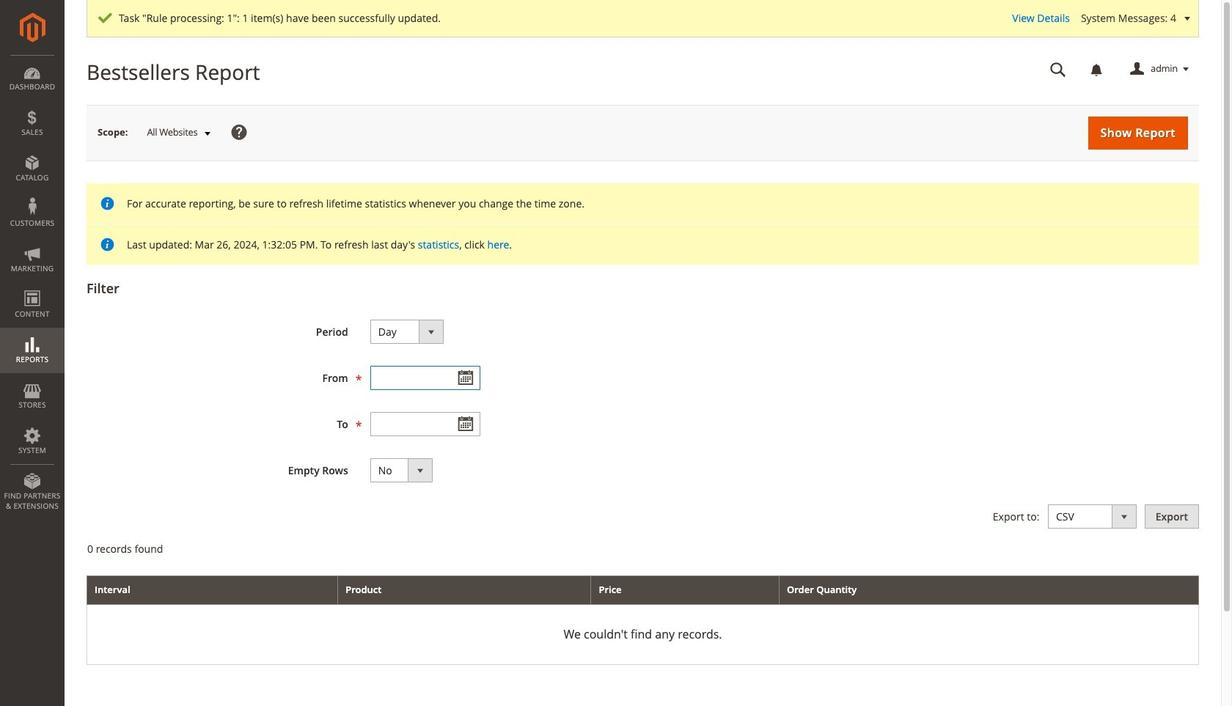 Task type: vqa. For each thing, say whether or not it's contained in the screenshot.
text field
yes



Task type: locate. For each thing, give the bounding box(es) containing it.
None text field
[[1041, 57, 1077, 82], [370, 412, 480, 437], [1041, 57, 1077, 82], [370, 412, 480, 437]]

None text field
[[370, 366, 480, 390]]

menu bar
[[0, 55, 65, 519]]

magento admin panel image
[[19, 12, 45, 43]]



